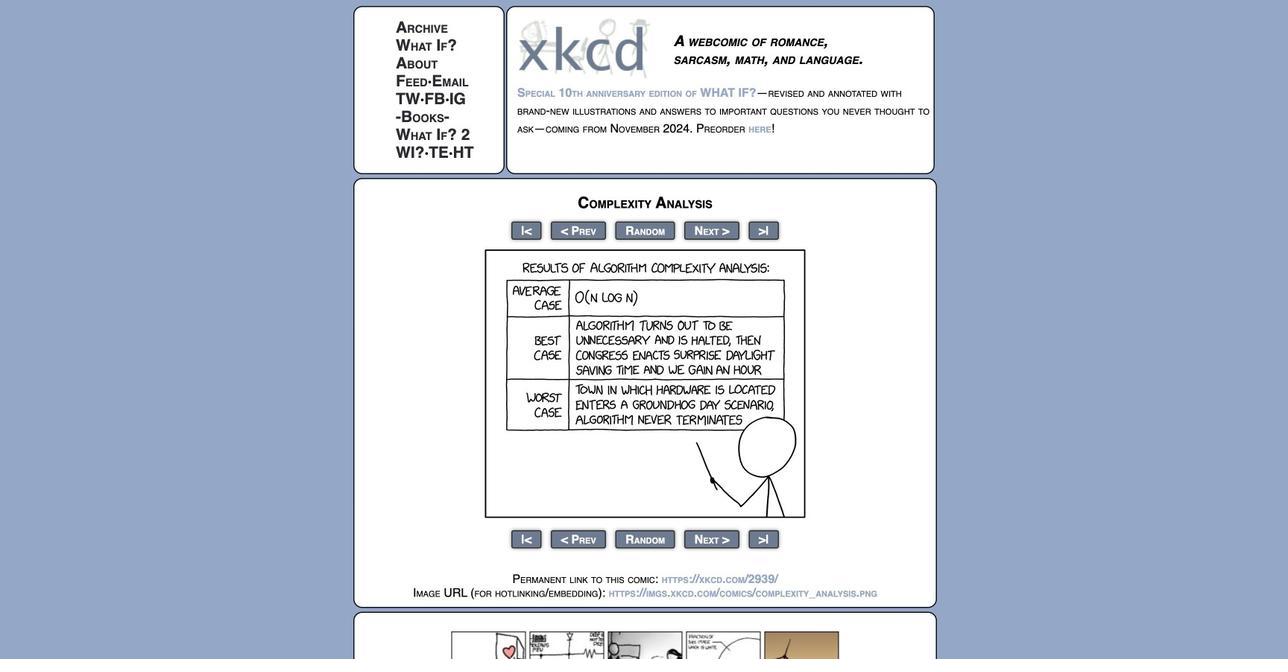 Task type: describe. For each thing, give the bounding box(es) containing it.
complexity analysis image
[[485, 250, 806, 519]]



Task type: vqa. For each thing, say whether or not it's contained in the screenshot.
Selected Comics 'image'
yes



Task type: locate. For each thing, give the bounding box(es) containing it.
selected comics image
[[452, 632, 839, 660]]

xkcd.com logo image
[[518, 17, 655, 79]]



